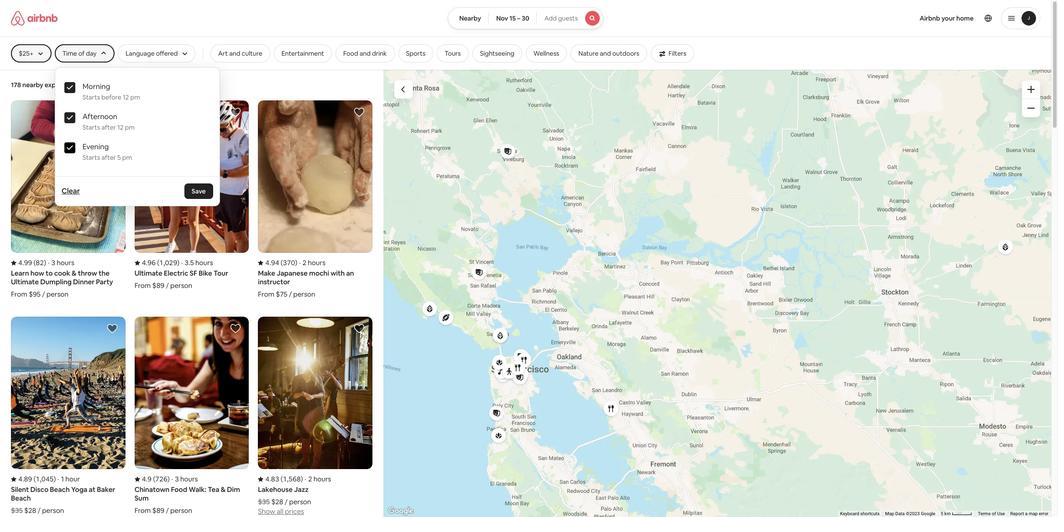 Task type: vqa. For each thing, say whether or not it's contained in the screenshot.
the right the '2'
yes



Task type: locate. For each thing, give the bounding box(es) containing it.
add to wishlist image inside ultimate electric sf bike tour group
[[230, 107, 241, 118]]

pm inside evening starts after 5 pm
[[122, 153, 132, 162]]

1 vertical spatial &
[[221, 485, 226, 494]]

and
[[229, 49, 240, 58], [360, 49, 371, 58], [600, 49, 611, 58]]

3 right (726)
[[175, 475, 179, 484]]

before
[[101, 93, 121, 101]]

pm up evening starts after 5 pm
[[125, 123, 135, 131]]

make japanese mochi with an instructor group
[[258, 100, 372, 299]]

hours up bike
[[195, 258, 213, 267]]

2 right (370)
[[303, 258, 306, 267]]

and right nature
[[600, 49, 611, 58]]

2 vertical spatial starts
[[82, 153, 100, 162]]

food left drink at the top left
[[343, 49, 358, 58]]

1 vertical spatial food
[[171, 485, 187, 494]]

4.83 out of 5 average rating,  1,568 reviews image
[[258, 475, 303, 484]]

food and drink
[[343, 49, 387, 58]]

1 vertical spatial 2
[[308, 475, 312, 484]]

0 horizontal spatial · 3 hours
[[48, 258, 74, 267]]

after inside evening starts after 5 pm
[[101, 153, 116, 162]]

1 horizontal spatial $28
[[271, 498, 283, 506]]

12 right 'before'
[[123, 93, 129, 101]]

pm right 'before'
[[130, 93, 140, 101]]

sf
[[190, 269, 197, 278]]

dim
[[227, 485, 240, 494]]

1 vertical spatial · 3 hours
[[171, 475, 198, 484]]

1 vertical spatial pm
[[125, 123, 135, 131]]

· inside chinatown food walk: tea & dim sum group
[[171, 475, 173, 484]]

0 horizontal spatial food
[[171, 485, 187, 494]]

keyboard
[[840, 511, 859, 516]]

$89 inside chinatown food walk: tea & dim sum from $89 / person
[[152, 506, 164, 515]]

$28 up all
[[271, 498, 283, 506]]

hours for how
[[57, 258, 74, 267]]

clear
[[61, 186, 80, 196]]

afternoon
[[82, 112, 117, 121]]

an
[[346, 269, 354, 278]]

1 vertical spatial · 2 hours
[[305, 475, 331, 484]]

$35 down silent
[[11, 506, 23, 515]]

· for (1,029)
[[181, 258, 183, 267]]

add to wishlist image
[[230, 323, 241, 334]]

4.94
[[265, 258, 279, 267]]

pm inside "morning starts before 12 pm"
[[130, 93, 140, 101]]

and inside button
[[600, 49, 611, 58]]

morning
[[82, 82, 110, 91]]

3.5
[[185, 258, 194, 267]]

· inside learn how to cook & throw the ultimate dumpling dinner party group
[[48, 258, 50, 267]]

ultimate electric sf bike tour group
[[135, 100, 249, 290]]

3 inside learn how to cook & throw the ultimate dumpling dinner party group
[[51, 258, 55, 267]]

from down sum
[[135, 506, 151, 515]]

0 vertical spatial food
[[343, 49, 358, 58]]

1 vertical spatial 3
[[175, 475, 179, 484]]

pm for evening
[[122, 153, 132, 162]]

person inside 'lakehouse jazz $35 $28 / person show all prices'
[[289, 498, 311, 506]]

person down walk:
[[170, 506, 192, 515]]

starts down evening
[[82, 153, 100, 162]]

mochi
[[309, 269, 329, 278]]

(1,045)
[[34, 475, 56, 484]]

sum
[[135, 494, 149, 503]]

$35 up show
[[258, 498, 270, 506]]

2 horizontal spatial and
[[600, 49, 611, 58]]

& inside chinatown food walk: tea & dim sum from $89 / person
[[221, 485, 226, 494]]

0 horizontal spatial 2
[[303, 258, 306, 267]]

3 up to
[[51, 258, 55, 267]]

· 3 hours up cook
[[48, 258, 74, 267]]

0 vertical spatial starts
[[82, 93, 100, 101]]

· 3 hours inside learn how to cook & throw the ultimate dumpling dinner party group
[[48, 258, 74, 267]]

add to wishlist image inside make japanese mochi with an instructor group
[[354, 107, 365, 118]]

report
[[1010, 511, 1024, 516]]

learn how to cook & throw the ultimate dumpling dinner party group
[[11, 100, 125, 299]]

of left use
[[992, 511, 996, 516]]

1 vertical spatial after
[[101, 153, 116, 162]]

pm inside the afternoon starts after 12 pm
[[125, 123, 135, 131]]

1 horizontal spatial &
[[221, 485, 226, 494]]

· for (370)
[[299, 258, 301, 267]]

$89 down the chinatown
[[152, 506, 164, 515]]

3 inside chinatown food walk: tea & dim sum group
[[175, 475, 179, 484]]

· 3 hours up walk:
[[171, 475, 198, 484]]

0 vertical spatial 5
[[117, 153, 121, 162]]

1 vertical spatial of
[[992, 511, 996, 516]]

1 horizontal spatial 3
[[175, 475, 179, 484]]

12 inside the afternoon starts after 12 pm
[[117, 123, 124, 131]]

12 down afternoon
[[117, 123, 124, 131]]

1 and from the left
[[229, 49, 240, 58]]

2 $89 from the top
[[152, 506, 164, 515]]

3
[[51, 258, 55, 267], [175, 475, 179, 484]]

/ right $95 on the bottom left
[[42, 290, 45, 299]]

0 horizontal spatial 5
[[117, 153, 121, 162]]

0 horizontal spatial of
[[78, 49, 85, 58]]

4.9 out of 5 average rating,  726 reviews image
[[135, 475, 170, 484]]

$35 inside 'lakehouse jazz $35 $28 / person show all prices'
[[258, 498, 270, 506]]

$75
[[276, 290, 287, 299]]

and for food
[[360, 49, 371, 58]]

& inside the 'learn how to cook & throw the ultimate dumpling dinner party from $95 / person'
[[72, 269, 76, 278]]

· 2 hours inside make japanese mochi with an instructor group
[[299, 258, 326, 267]]

0 vertical spatial · 2 hours
[[299, 258, 326, 267]]

starts inside "morning starts before 12 pm"
[[82, 93, 100, 101]]

& right cook
[[72, 269, 76, 278]]

3 for (82)
[[51, 258, 55, 267]]

pm for morning
[[130, 93, 140, 101]]

person down dumpling
[[46, 290, 68, 299]]

chinatown food walk: tea & dim sum group
[[135, 317, 249, 515]]

&
[[72, 269, 76, 278], [221, 485, 226, 494]]

/ down disco at left
[[38, 506, 41, 515]]

/ inside the 'learn how to cook & throw the ultimate dumpling dinner party from $95 / person'
[[42, 290, 45, 299]]

after inside the afternoon starts after 12 pm
[[101, 123, 116, 131]]

· left the 1
[[58, 475, 59, 484]]

0 horizontal spatial and
[[229, 49, 240, 58]]

4.89
[[18, 475, 32, 484]]

report a map error link
[[1010, 511, 1049, 516]]

1 vertical spatial starts
[[82, 123, 100, 131]]

throw
[[78, 269, 97, 278]]

food
[[343, 49, 358, 58], [171, 485, 187, 494]]

google image
[[386, 505, 416, 517]]

how
[[30, 269, 44, 278]]

· 2 hours for jazz
[[305, 475, 331, 484]]

person inside make japanese mochi with an instructor from $75 / person
[[293, 290, 315, 299]]

· right (82)
[[48, 258, 50, 267]]

· 2 hours inside lakehouse jazz group
[[305, 475, 331, 484]]

from left $95 on the bottom left
[[11, 290, 27, 299]]

1 vertical spatial $89
[[152, 506, 164, 515]]

after for evening
[[101, 153, 116, 162]]

show all prices button
[[258, 506, 304, 516]]

0 horizontal spatial $35
[[11, 506, 23, 515]]

prices
[[285, 507, 304, 516]]

person down silent disco beach yoga at baker beach in the left of the page
[[42, 506, 64, 515]]

None search field
[[448, 7, 603, 29]]

shortcuts
[[860, 511, 880, 516]]

lakehouse jazz group
[[258, 317, 372, 516]]

3 and from the left
[[600, 49, 611, 58]]

person inside chinatown food walk: tea & dim sum from $89 / person
[[170, 506, 192, 515]]

$35 $28 / person
[[11, 506, 64, 515]]

4.89 out of 5 average rating,  1,045 reviews image
[[11, 475, 56, 484]]

$35
[[258, 498, 270, 506], [11, 506, 23, 515]]

0 vertical spatial pm
[[130, 93, 140, 101]]

of
[[78, 49, 85, 58], [992, 511, 996, 516]]

3 starts from the top
[[82, 153, 100, 162]]

sports
[[406, 49, 425, 58]]

1 starts from the top
[[82, 93, 100, 101]]

terms of use link
[[978, 511, 1005, 516]]

1
[[61, 475, 64, 484]]

· 3 hours for to
[[48, 258, 74, 267]]

add guests button
[[537, 7, 603, 29]]

1 horizontal spatial ultimate
[[135, 269, 162, 278]]

$89 down electric
[[152, 281, 164, 290]]

and right art at the left top of page
[[229, 49, 240, 58]]

Tours button
[[437, 44, 469, 63]]

5 left km
[[941, 511, 943, 516]]

ultimate up $95 on the bottom left
[[11, 278, 39, 286]]

(1,029)
[[157, 258, 179, 267]]

2 vertical spatial pm
[[122, 153, 132, 162]]

person
[[170, 281, 192, 290], [46, 290, 68, 299], [293, 290, 315, 299], [289, 498, 311, 506], [42, 506, 64, 515], [170, 506, 192, 515]]

1 vertical spatial 12
[[117, 123, 124, 131]]

2 starts from the top
[[82, 123, 100, 131]]

2 inside lakehouse jazz group
[[308, 475, 312, 484]]

5 inside evening starts after 5 pm
[[117, 153, 121, 162]]

$28
[[271, 498, 283, 506], [24, 506, 36, 515]]

0 vertical spatial 12
[[123, 93, 129, 101]]

0 vertical spatial 3
[[51, 258, 55, 267]]

/ down electric
[[166, 281, 169, 290]]

add to wishlist image for from $95
[[107, 107, 118, 118]]

4.96 out of 5 average rating,  1,029 reviews image
[[135, 258, 179, 267]]

starts inside evening starts after 5 pm
[[82, 153, 100, 162]]

/ right $75
[[289, 290, 292, 299]]

Nature and outdoors button
[[571, 44, 647, 63]]

chinatown
[[135, 485, 169, 494]]

after
[[101, 123, 116, 131], [101, 153, 116, 162]]

jazz
[[294, 485, 309, 494]]

person right $75
[[293, 290, 315, 299]]

starts inside the afternoon starts after 12 pm
[[82, 123, 100, 131]]

beach down the 1
[[50, 485, 70, 494]]

1 horizontal spatial 5
[[941, 511, 943, 516]]

3 for (726)
[[175, 475, 179, 484]]

2 and from the left
[[360, 49, 371, 58]]

1 horizontal spatial $35
[[258, 498, 270, 506]]

1 vertical spatial 5
[[941, 511, 943, 516]]

drink
[[372, 49, 387, 58]]

4.99 out of 5 average rating,  82 reviews image
[[11, 258, 46, 267]]

to
[[46, 269, 53, 278]]

· 3 hours for walk:
[[171, 475, 198, 484]]

pm
[[130, 93, 140, 101], [125, 123, 135, 131], [122, 153, 132, 162]]

1 horizontal spatial of
[[992, 511, 996, 516]]

starts
[[82, 93, 100, 101], [82, 123, 100, 131], [82, 153, 100, 162]]

beach down 4.89
[[11, 494, 31, 503]]

person down electric
[[170, 281, 192, 290]]

0 horizontal spatial 3
[[51, 258, 55, 267]]

person up prices
[[289, 498, 311, 506]]

hours inside lakehouse jazz group
[[314, 475, 331, 484]]

1 horizontal spatial 2
[[308, 475, 312, 484]]

hours up the "mochi"
[[308, 258, 326, 267]]

hours inside chinatown food walk: tea & dim sum group
[[180, 475, 198, 484]]

· 2 hours up the "mochi"
[[299, 258, 326, 267]]

· right (370)
[[299, 258, 301, 267]]

food left walk:
[[171, 485, 187, 494]]

afternoon starts after 12 pm
[[82, 112, 135, 131]]

· inside make japanese mochi with an instructor group
[[299, 258, 301, 267]]

nature and outdoors
[[579, 49, 639, 58]]

· inside silent disco beach yoga at baker beach group
[[58, 475, 59, 484]]

& right tea
[[221, 485, 226, 494]]

of left day
[[78, 49, 85, 58]]

hours for food
[[180, 475, 198, 484]]

2 inside make japanese mochi with an instructor group
[[303, 258, 306, 267]]

hours up walk:
[[180, 475, 198, 484]]

electric
[[164, 269, 188, 278]]

Wellness button
[[526, 44, 567, 63]]

· left '3.5'
[[181, 258, 183, 267]]

from
[[135, 281, 151, 290], [11, 290, 27, 299], [258, 290, 274, 299], [135, 506, 151, 515]]

· up jazz
[[305, 475, 306, 484]]

5 inside button
[[941, 511, 943, 516]]

0 horizontal spatial &
[[72, 269, 76, 278]]

use
[[997, 511, 1005, 516]]

4.94 out of 5 average rating,  370 reviews image
[[258, 258, 297, 267]]

· 2 hours up jazz
[[305, 475, 331, 484]]

0 vertical spatial &
[[72, 269, 76, 278]]

add to wishlist image inside learn how to cook & throw the ultimate dumpling dinner party group
[[107, 107, 118, 118]]

/ up prices
[[285, 498, 288, 506]]

evening
[[82, 142, 109, 152]]

· 2 hours
[[299, 258, 326, 267], [305, 475, 331, 484]]

hours inside learn how to cook & throw the ultimate dumpling dinner party group
[[57, 258, 74, 267]]

5 down the afternoon starts after 12 pm
[[117, 153, 121, 162]]

1 horizontal spatial and
[[360, 49, 371, 58]]

learn
[[11, 269, 29, 278]]

· 3 hours inside chinatown food walk: tea & dim sum group
[[171, 475, 198, 484]]

show
[[258, 507, 275, 516]]

· inside ultimate electric sf bike tour group
[[181, 258, 183, 267]]

from down 4.96
[[135, 281, 151, 290]]

culture
[[242, 49, 262, 58]]

4.9 (726)
[[142, 475, 170, 484]]

$89
[[152, 281, 164, 290], [152, 506, 164, 515]]

add to wishlist image
[[107, 107, 118, 118], [230, 107, 241, 118], [354, 107, 365, 118], [107, 323, 118, 334], [354, 323, 365, 334]]

walk:
[[189, 485, 206, 494]]

2 for jazz
[[308, 475, 312, 484]]

1 horizontal spatial beach
[[50, 485, 70, 494]]

and left drink at the top left
[[360, 49, 371, 58]]

terms of use
[[978, 511, 1005, 516]]

after down afternoon
[[101, 123, 116, 131]]

/ inside make japanese mochi with an instructor from $75 / person
[[289, 290, 292, 299]]

hours up cook
[[57, 258, 74, 267]]

12
[[123, 93, 129, 101], [117, 123, 124, 131]]

1 horizontal spatial food
[[343, 49, 358, 58]]

· inside lakehouse jazz group
[[305, 475, 306, 484]]

0 vertical spatial 2
[[303, 258, 306, 267]]

hours inside ultimate electric sf bike tour group
[[195, 258, 213, 267]]

time of day
[[62, 49, 97, 58]]

4.96
[[142, 258, 156, 267]]

0 vertical spatial $89
[[152, 281, 164, 290]]

dumpling
[[40, 278, 72, 286]]

after down evening
[[101, 153, 116, 162]]

0 vertical spatial · 3 hours
[[48, 258, 74, 267]]

0 vertical spatial of
[[78, 49, 85, 58]]

0 horizontal spatial ultimate
[[11, 278, 39, 286]]

1 after from the top
[[101, 123, 116, 131]]

· for (726)
[[171, 475, 173, 484]]

nov
[[496, 14, 508, 22]]

starts down morning
[[82, 93, 100, 101]]

pm for afternoon
[[125, 123, 135, 131]]

12 inside "morning starts before 12 pm"
[[123, 93, 129, 101]]

4.9
[[142, 475, 152, 484]]

$28 down disco at left
[[24, 506, 36, 515]]

tours
[[445, 49, 461, 58]]

ultimate electric sf bike tour from $89 / person
[[135, 269, 228, 290]]

from down the "instructor"
[[258, 290, 274, 299]]

profile element
[[614, 0, 1040, 37]]

time of day button
[[55, 44, 114, 63]]

silent disco beach yoga at baker beach
[[11, 485, 115, 503]]

pm down the afternoon starts after 12 pm
[[122, 153, 132, 162]]

· right (726)
[[171, 475, 173, 484]]

all
[[277, 507, 283, 516]]

ultimate down 4.96
[[135, 269, 162, 278]]

/ down the chinatown
[[166, 506, 169, 515]]

of inside dropdown button
[[78, 49, 85, 58]]

2 up jazz
[[308, 475, 312, 484]]

hours inside make japanese mochi with an instructor group
[[308, 258, 326, 267]]

from inside chinatown food walk: tea & dim sum from $89 / person
[[135, 506, 151, 515]]

2 for japanese
[[303, 258, 306, 267]]

2
[[303, 258, 306, 267], [308, 475, 312, 484]]

4.99 (82)
[[18, 258, 46, 267]]

starts down afternoon
[[82, 123, 100, 131]]

nov 15 – 30 button
[[488, 7, 537, 29]]

2 after from the top
[[101, 153, 116, 162]]

0 horizontal spatial $28
[[24, 506, 36, 515]]

Sightseeing button
[[472, 44, 522, 63]]

nearby button
[[448, 7, 489, 29]]

1 $89 from the top
[[152, 281, 164, 290]]

google
[[921, 511, 935, 516]]

zoom out image
[[1028, 105, 1035, 112]]

and for nature
[[600, 49, 611, 58]]

1 horizontal spatial · 3 hours
[[171, 475, 198, 484]]

hours right (1,568)
[[314, 475, 331, 484]]

0 vertical spatial after
[[101, 123, 116, 131]]

outdoors
[[612, 49, 639, 58]]

terms
[[978, 511, 991, 516]]



Task type: describe. For each thing, give the bounding box(es) containing it.
food inside food and drink button
[[343, 49, 358, 58]]

178 nearby experiences
[[11, 81, 81, 89]]

(1,568)
[[281, 475, 303, 484]]

person inside the 'learn how to cook & throw the ultimate dumpling dinner party from $95 / person'
[[46, 290, 68, 299]]

instructor
[[258, 278, 290, 286]]

silent
[[11, 485, 29, 494]]

art
[[218, 49, 228, 58]]

dinner
[[73, 278, 95, 286]]

& for throw
[[72, 269, 76, 278]]

after for afternoon
[[101, 123, 116, 131]]

art and culture
[[218, 49, 262, 58]]

–
[[517, 14, 520, 22]]

save button
[[184, 183, 213, 199]]

$95
[[29, 290, 41, 299]]

of for use
[[992, 511, 996, 516]]

4.96 (1,029)
[[142, 258, 179, 267]]

/ inside silent disco beach yoga at baker beach group
[[38, 506, 41, 515]]

add to wishlist image for from $89
[[230, 107, 241, 118]]

and for art
[[229, 49, 240, 58]]

(82)
[[34, 258, 46, 267]]

(370)
[[281, 258, 297, 267]]

0 horizontal spatial beach
[[11, 494, 31, 503]]

ultimate inside ultimate electric sf bike tour from $89 / person
[[135, 269, 162, 278]]

/ inside chinatown food walk: tea & dim sum from $89 / person
[[166, 506, 169, 515]]

entertainment
[[282, 49, 324, 58]]

Art and culture button
[[210, 44, 270, 63]]

from inside the 'learn how to cook & throw the ultimate dumpling dinner party from $95 / person'
[[11, 290, 27, 299]]

the
[[99, 269, 110, 278]]

km
[[944, 511, 951, 516]]

Food and drink button
[[335, 44, 395, 63]]

hour
[[65, 475, 80, 484]]

evening starts after 5 pm
[[82, 142, 132, 162]]

a
[[1025, 511, 1028, 516]]

Entertainment button
[[274, 44, 332, 63]]

clear button
[[57, 182, 84, 200]]

silent disco beach yoga at baker beach group
[[11, 317, 125, 517]]

japanese
[[277, 269, 308, 278]]

person inside ultimate electric sf bike tour from $89 / person
[[170, 281, 192, 290]]

at
[[89, 485, 95, 494]]

hours for electric
[[195, 258, 213, 267]]

save
[[192, 187, 206, 195]]

error
[[1039, 511, 1049, 516]]

· for (82)
[[48, 258, 50, 267]]

time
[[62, 49, 77, 58]]

12 for afternoon
[[117, 123, 124, 131]]

map
[[885, 511, 894, 516]]

make
[[258, 269, 275, 278]]

of for day
[[78, 49, 85, 58]]

starts for evening
[[82, 153, 100, 162]]

4.83
[[265, 475, 279, 484]]

$35 inside silent disco beach yoga at baker beach group
[[11, 506, 23, 515]]

5 km
[[941, 511, 952, 516]]

guests
[[558, 14, 578, 22]]

©2023
[[906, 511, 920, 516]]

4.89 (1,045)
[[18, 475, 56, 484]]

party
[[96, 278, 113, 286]]

hours for japanese
[[308, 258, 326, 267]]

bike
[[199, 269, 212, 278]]

report a map error
[[1010, 511, 1049, 516]]

· 2 hours for japanese
[[299, 258, 326, 267]]

15
[[510, 14, 516, 22]]

12 for morning
[[123, 93, 129, 101]]

$28 inside 'lakehouse jazz $35 $28 / person show all prices'
[[271, 498, 283, 506]]

google map
showing 24 experiences. region
[[383, 69, 1051, 517]]

baker
[[97, 485, 115, 494]]

person inside silent disco beach yoga at baker beach group
[[42, 506, 64, 515]]

yoga
[[71, 485, 87, 494]]

nearby
[[459, 14, 481, 22]]

· for (1,568)
[[305, 475, 306, 484]]

ultimate inside the 'learn how to cook & throw the ultimate dumpling dinner party from $95 / person'
[[11, 278, 39, 286]]

keyboard shortcuts
[[840, 511, 880, 516]]

zoom in image
[[1028, 86, 1035, 93]]

hours for jazz
[[314, 475, 331, 484]]

add to wishlist image for from $75
[[354, 107, 365, 118]]

food inside chinatown food walk: tea & dim sum from $89 / person
[[171, 485, 187, 494]]

/ inside 'lakehouse jazz $35 $28 / person show all prices'
[[285, 498, 288, 506]]

from inside ultimate electric sf bike tour from $89 / person
[[135, 281, 151, 290]]

wellness
[[534, 49, 559, 58]]

experiences
[[45, 81, 81, 89]]

sightseeing
[[480, 49, 514, 58]]

4.94 (370)
[[265, 258, 297, 267]]

$28 inside silent disco beach yoga at baker beach group
[[24, 506, 36, 515]]

lakehouse jazz $35 $28 / person show all prices
[[258, 485, 311, 516]]

nearby
[[22, 81, 43, 89]]

add guests
[[544, 14, 578, 22]]

starts for afternoon
[[82, 123, 100, 131]]

nov 15 – 30
[[496, 14, 529, 22]]

starts for morning
[[82, 93, 100, 101]]

4.99
[[18, 258, 32, 267]]

none search field containing nearby
[[448, 7, 603, 29]]

Sports button
[[398, 44, 433, 63]]

disco
[[30, 485, 48, 494]]

$89 inside ultimate electric sf bike tour from $89 / person
[[152, 281, 164, 290]]

from inside make japanese mochi with an instructor from $75 / person
[[258, 290, 274, 299]]

keyboard shortcuts button
[[840, 511, 880, 517]]

with
[[331, 269, 345, 278]]

morning starts before 12 pm
[[82, 82, 140, 101]]

/ inside ultimate electric sf bike tour from $89 / person
[[166, 281, 169, 290]]

day
[[86, 49, 97, 58]]

& for dim
[[221, 485, 226, 494]]

add
[[544, 14, 557, 22]]

tea
[[208, 485, 219, 494]]

(726)
[[153, 475, 170, 484]]

nature
[[579, 49, 599, 58]]

learn how to cook & throw the ultimate dumpling dinner party from $95 / person
[[11, 269, 113, 299]]

· for (1,045)
[[58, 475, 59, 484]]



